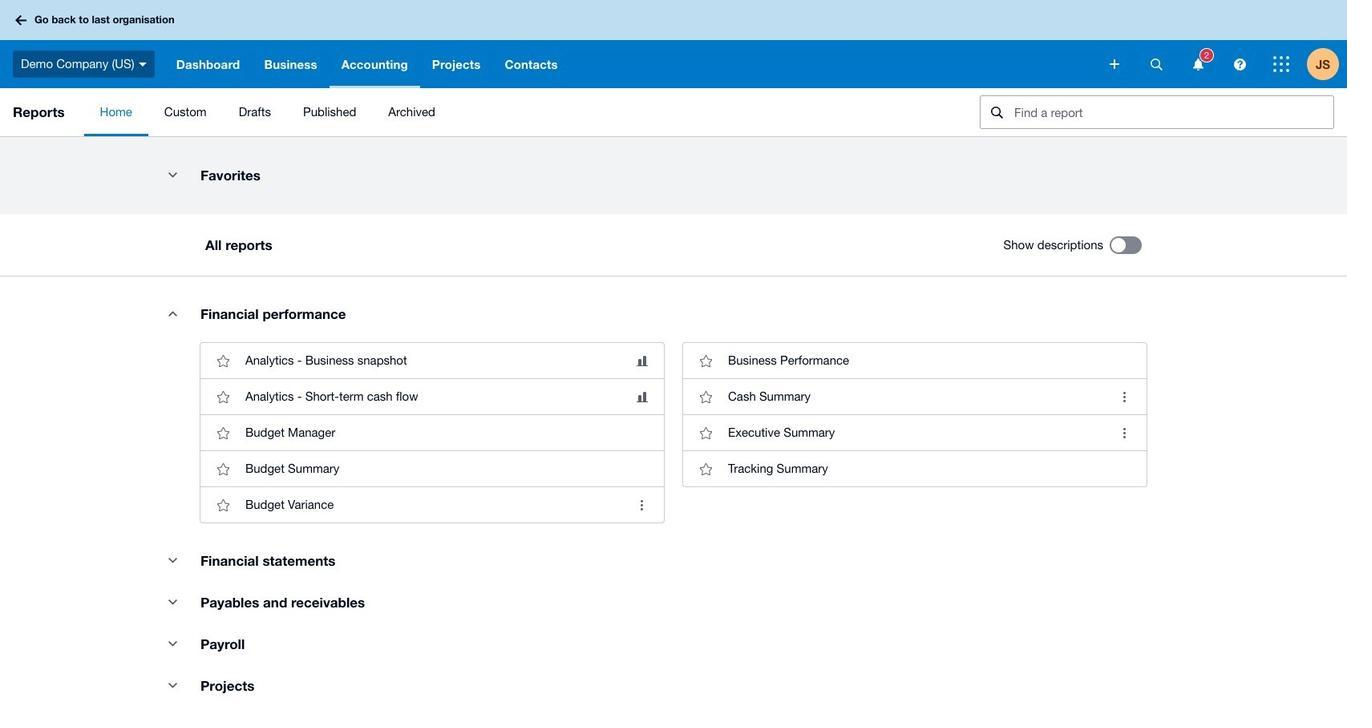 Task type: locate. For each thing, give the bounding box(es) containing it.
1 horizontal spatial svg image
[[139, 62, 147, 66]]

1 favorite image from the top
[[207, 381, 239, 413]]

0 vertical spatial favorite image
[[207, 381, 239, 413]]

2 favorite image from the top
[[207, 417, 239, 449]]

2 horizontal spatial svg image
[[1193, 58, 1204, 70]]

4 collapse report group image from the top
[[156, 628, 189, 660]]

2 vertical spatial favorite image
[[207, 490, 239, 522]]

favorite image
[[207, 381, 239, 413], [207, 453, 239, 486]]

None field
[[980, 95, 1335, 129]]

svg image
[[1274, 56, 1290, 72], [1151, 58, 1163, 70], [1234, 58, 1246, 70], [1110, 59, 1120, 69]]

0 horizontal spatial svg image
[[15, 15, 26, 25]]

menu
[[84, 88, 967, 136]]

1 vertical spatial favorite image
[[207, 417, 239, 449]]

banner
[[0, 0, 1348, 88]]

3 collapse report group image from the top
[[156, 587, 189, 619]]

collapse report group image
[[156, 159, 189, 191], [156, 545, 189, 577], [156, 587, 189, 619], [156, 628, 189, 660], [156, 670, 189, 702]]

favorite image
[[207, 345, 239, 377], [207, 417, 239, 449], [207, 490, 239, 522]]

svg image
[[15, 15, 26, 25], [1193, 58, 1204, 70], [139, 62, 147, 66]]

2 collapse report group image from the top
[[156, 545, 189, 577]]

1 vertical spatial favorite image
[[207, 453, 239, 486]]

0 vertical spatial favorite image
[[207, 345, 239, 377]]

2 favorite image from the top
[[207, 453, 239, 486]]



Task type: describe. For each thing, give the bounding box(es) containing it.
expand report group image
[[156, 298, 189, 330]]

more options image
[[1109, 417, 1141, 449]]

Find a report text field
[[1013, 96, 1334, 128]]

1 collapse report group image from the top
[[156, 159, 189, 191]]

3 favorite image from the top
[[207, 490, 239, 522]]

more options image
[[1109, 381, 1141, 413]]

1 favorite image from the top
[[207, 345, 239, 377]]

5 collapse report group image from the top
[[156, 670, 189, 702]]



Task type: vqa. For each thing, say whether or not it's contained in the screenshot.
field
yes



